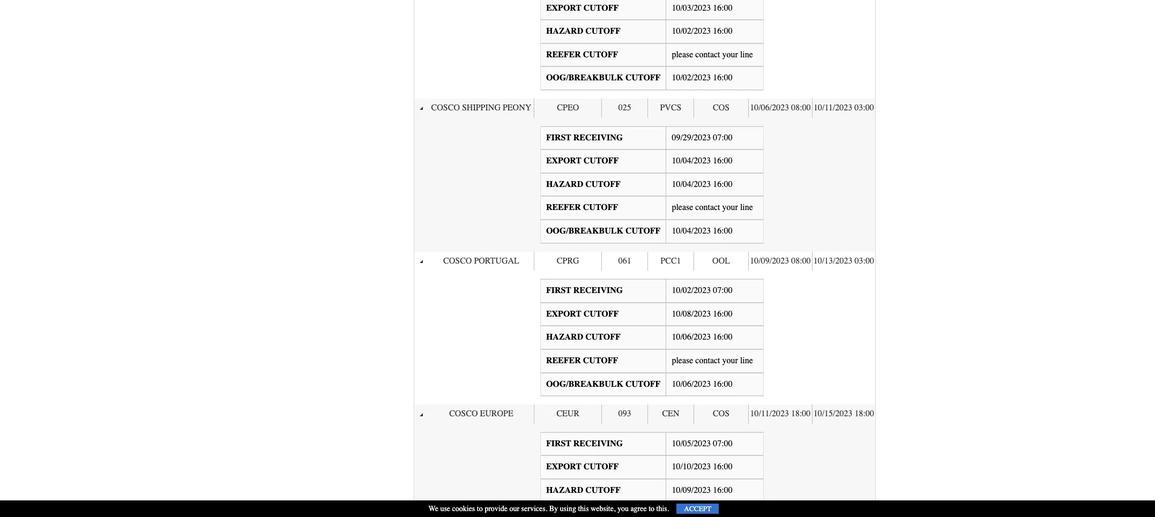 Task type: locate. For each thing, give the bounding box(es) containing it.
your
[[723, 50, 739, 59], [723, 203, 739, 213], [723, 356, 739, 366]]

1 vertical spatial please contact your line
[[672, 203, 754, 213]]

0 vertical spatial cosco
[[432, 103, 460, 113]]

0 vertical spatial reefer
[[546, 50, 581, 59]]

1 please from the top
[[672, 50, 694, 59]]

1 export cutoff from the top
[[546, 3, 619, 13]]

10/10/2023
[[672, 463, 711, 472]]

1 vertical spatial cosco
[[444, 256, 472, 266]]

0 horizontal spatial 10/09/2023
[[672, 486, 711, 496]]

please
[[672, 50, 694, 59], [672, 203, 694, 213], [672, 356, 694, 366]]

first
[[546, 133, 572, 142], [546, 286, 572, 296], [546, 439, 572, 449]]

your for 10/02/2023 07:00
[[723, 356, 739, 366]]

10/04/2023 for oog/breakbulk cutoff
[[672, 226, 711, 236]]

oog/breakbulk cutoff for 10/02/2023 16:00
[[546, 73, 661, 83]]

first down 'cpeo' cell
[[546, 133, 572, 142]]

cosco
[[432, 103, 460, 113], [444, 256, 472, 266], [450, 409, 478, 419]]

0 vertical spatial receiving
[[574, 133, 623, 142]]

2 10/04/2023 from the top
[[672, 180, 711, 189]]

0 vertical spatial 10/06/2023
[[751, 103, 790, 113]]

2 vertical spatial please
[[672, 356, 694, 366]]

oog/breakbulk cutoff up 093
[[546, 380, 661, 389]]

3 10/02/2023 from the top
[[672, 286, 711, 296]]

0 vertical spatial 07:00
[[714, 133, 733, 142]]

cos up 10/05/2023 07:00
[[713, 409, 730, 419]]

cosco left portugal
[[444, 256, 472, 266]]

0 vertical spatial 10/11/2023
[[814, 103, 853, 113]]

first down cprg cell
[[546, 286, 572, 296]]

10/13/2023 03:00 cell
[[812, 252, 876, 271]]

1 vertical spatial 03:00
[[855, 256, 875, 266]]

10/02/2023 16:00 down "10/03/2023 16:00"
[[672, 26, 733, 36]]

cosco portugal cell
[[429, 252, 534, 271]]

1 vertical spatial first receiving
[[546, 286, 623, 296]]

1 oog/breakbulk from the top
[[546, 73, 624, 83]]

hazard
[[546, 26, 584, 36], [546, 180, 584, 189], [546, 333, 584, 342], [546, 486, 584, 496]]

1 03:00 from the top
[[855, 103, 875, 113]]

export cutoff for 10/04/2023 16:00
[[546, 156, 619, 166]]

1 10/04/2023 16:00 from the top
[[672, 156, 733, 166]]

2 export from the top
[[546, 156, 582, 166]]

0 vertical spatial line
[[741, 50, 754, 59]]

6 16:00 from the top
[[714, 226, 733, 236]]

4 16:00 from the top
[[714, 156, 733, 166]]

10/06/2023 for oog/breakbulk cutoff
[[672, 380, 711, 389]]

4 export from the top
[[546, 463, 582, 472]]

1 vertical spatial line
[[741, 203, 754, 213]]

2 vertical spatial line
[[741, 356, 754, 366]]

cos cell up 10/05/2023 07:00
[[694, 405, 749, 424]]

1 vertical spatial 10/04/2023 16:00
[[672, 180, 733, 189]]

10/09/2023 08:00 10/13/2023 03:00
[[751, 256, 875, 266]]

export
[[546, 3, 582, 13], [546, 156, 582, 166], [546, 309, 582, 319], [546, 463, 582, 472]]

3 10/04/2023 from the top
[[672, 226, 711, 236]]

hazard for 10/06/2023 16:00
[[546, 333, 584, 342]]

cos
[[713, 103, 730, 113], [713, 409, 730, 419]]

reefer cutoff for 10/02/2023 07:00
[[546, 356, 619, 366]]

3 export from the top
[[546, 309, 582, 319]]

10/15/2023 18:00 cell
[[812, 405, 876, 424]]

2 10/02/2023 from the top
[[672, 73, 711, 83]]

line
[[741, 50, 754, 59], [741, 203, 754, 213], [741, 356, 754, 366]]

0 vertical spatial contact
[[696, 50, 721, 59]]

oog/breakbulk
[[546, 73, 624, 83], [546, 226, 624, 236], [546, 380, 624, 389]]

first receiving
[[546, 133, 623, 142], [546, 286, 623, 296], [546, 439, 623, 449]]

0 vertical spatial first receiving
[[546, 133, 623, 142]]

2 16:00 from the top
[[714, 26, 733, 36]]

2 vertical spatial row
[[414, 405, 876, 424]]

2 10/06/2023 16:00 from the top
[[672, 380, 733, 389]]

1 vertical spatial reefer
[[546, 203, 581, 213]]

1 vertical spatial 10/04/2023
[[672, 180, 711, 189]]

18:00
[[792, 409, 811, 419], [855, 409, 875, 419]]

07:00
[[714, 133, 733, 142], [714, 286, 733, 296], [714, 439, 733, 449]]

to left this.
[[649, 505, 655, 514]]

3 07:00 from the top
[[714, 439, 733, 449]]

0 vertical spatial please
[[672, 50, 694, 59]]

accept
[[685, 505, 712, 513]]

row containing cosco shipping peony
[[414, 99, 876, 118]]

07:00 up 10/10/2023 16:00
[[714, 439, 733, 449]]

2 vertical spatial cosco
[[450, 409, 478, 419]]

3 first from the top
[[546, 439, 572, 449]]

reefer cutoff
[[546, 50, 619, 59], [546, 203, 619, 213], [546, 356, 619, 366]]

oog/breakbulk up cprg
[[546, 226, 624, 236]]

2 vertical spatial receiving
[[574, 439, 623, 449]]

reefer up cpeo
[[546, 50, 581, 59]]

1 oog/breakbulk cutoff from the top
[[546, 73, 661, 83]]

1 horizontal spatial 18:00
[[855, 409, 875, 419]]

18:00 right 10/15/2023
[[855, 409, 875, 419]]

contact
[[696, 50, 721, 59], [696, 203, 721, 213], [696, 356, 721, 366]]

cpeo
[[557, 103, 579, 113]]

first receiving for 10/02/2023 07:00
[[546, 286, 623, 296]]

1 vertical spatial row
[[414, 252, 876, 271]]

2 hazard cutoff from the top
[[546, 180, 621, 189]]

2 vertical spatial 07:00
[[714, 439, 733, 449]]

oog/breakbulk cutoff up 025
[[546, 73, 661, 83]]

1 vertical spatial first
[[546, 286, 572, 296]]

2 contact from the top
[[696, 203, 721, 213]]

1 10/02/2023 from the top
[[672, 26, 711, 36]]

10/06/2023 16:00 for oog/breakbulk cutoff
[[672, 380, 733, 389]]

2 line from the top
[[741, 203, 754, 213]]

1 vertical spatial 10/09/2023
[[672, 486, 711, 496]]

2 vertical spatial reefer
[[546, 356, 581, 366]]

3 reefer cutoff from the top
[[546, 356, 619, 366]]

pvcs
[[660, 103, 682, 113]]

2 vertical spatial first receiving
[[546, 439, 623, 449]]

1 vertical spatial oog/breakbulk cutoff
[[546, 226, 661, 236]]

2 reefer cutoff from the top
[[546, 203, 619, 213]]

10/02/2023 16:00 for oog/breakbulk cutoff
[[672, 73, 733, 83]]

0 vertical spatial reefer cutoff
[[546, 50, 619, 59]]

first receiving down cprg cell
[[546, 286, 623, 296]]

3 please contact your line from the top
[[672, 356, 754, 366]]

3 oog/breakbulk from the top
[[546, 380, 624, 389]]

08:00
[[792, 103, 811, 113], [792, 256, 811, 266]]

1 horizontal spatial to
[[649, 505, 655, 514]]

1 10/04/2023 from the top
[[672, 156, 711, 166]]

2 10/02/2023 16:00 from the top
[[672, 73, 733, 83]]

2 receiving from the top
[[574, 286, 623, 296]]

16:00
[[714, 3, 733, 13], [714, 26, 733, 36], [714, 73, 733, 83], [714, 156, 733, 166], [714, 180, 733, 189], [714, 226, 733, 236], [714, 309, 733, 319], [714, 333, 733, 342], [714, 380, 733, 389], [714, 463, 733, 472], [714, 486, 733, 496]]

oog/breakbulk cutoff up 061
[[546, 226, 661, 236]]

10/09/2023 08:00 cell
[[749, 252, 812, 271]]

2 reefer from the top
[[546, 203, 581, 213]]

10/06/2023 16:00 down 10/08/2023 16:00
[[672, 333, 733, 342]]

cos up 09/29/2023 07:00
[[713, 103, 730, 113]]

10/04/2023 for export cutoff
[[672, 156, 711, 166]]

1 vertical spatial your
[[723, 203, 739, 213]]

18:00 left 10/15/2023
[[792, 409, 811, 419]]

4 hazard from the top
[[546, 486, 584, 496]]

2 vertical spatial 10/02/2023
[[672, 286, 711, 296]]

row
[[414, 99, 876, 118], [414, 252, 876, 271], [414, 405, 876, 424]]

2 vertical spatial 10/04/2023
[[672, 226, 711, 236]]

2 your from the top
[[723, 203, 739, 213]]

2 vertical spatial reefer cutoff
[[546, 356, 619, 366]]

please contact your line for 09/29/2023
[[672, 203, 754, 213]]

receiving
[[574, 133, 623, 142], [574, 286, 623, 296], [574, 439, 623, 449]]

10/04/2023 16:00 for export cutoff
[[672, 156, 733, 166]]

1 cos cell from the top
[[694, 99, 749, 118]]

2 row from the top
[[414, 252, 876, 271]]

10/02/2023 16:00
[[672, 26, 733, 36], [672, 73, 733, 83]]

2 first receiving from the top
[[546, 286, 623, 296]]

agree
[[631, 505, 647, 514]]

3 10/04/2023 16:00 from the top
[[672, 226, 733, 236]]

2 10/04/2023 16:00 from the top
[[672, 180, 733, 189]]

cosco inside 'cosco portugal' cell
[[444, 256, 472, 266]]

3 hazard cutoff from the top
[[546, 333, 621, 342]]

please for 10/02/2023
[[672, 356, 694, 366]]

oog/breakbulk up cpeo
[[546, 73, 624, 83]]

to right cookies
[[477, 505, 483, 514]]

1 hazard from the top
[[546, 26, 584, 36]]

provide
[[485, 505, 508, 514]]

5 16:00 from the top
[[714, 180, 733, 189]]

reefer cutoff for 09/29/2023 07:00
[[546, 203, 619, 213]]

1 10/06/2023 16:00 from the top
[[672, 333, 733, 342]]

3 export cutoff from the top
[[546, 309, 619, 319]]

10/02/2023 07:00
[[672, 286, 733, 296]]

receiving down 025 cell
[[574, 133, 623, 142]]

09/29/2023
[[672, 133, 711, 142]]

2 first from the top
[[546, 286, 572, 296]]

10/11/2023
[[814, 103, 853, 113], [751, 409, 789, 419]]

cosco europe cell
[[429, 405, 534, 424]]

1 vertical spatial please
[[672, 203, 694, 213]]

3 first receiving from the top
[[546, 439, 623, 449]]

07:00 right 09/29/2023
[[714, 133, 733, 142]]

2 vertical spatial 10/04/2023 16:00
[[672, 226, 733, 236]]

0 horizontal spatial 10/11/2023
[[751, 409, 789, 419]]

2 oog/breakbulk from the top
[[546, 226, 624, 236]]

2 07:00 from the top
[[714, 286, 733, 296]]

10/03/2023
[[672, 3, 711, 13]]

0 vertical spatial 08:00
[[792, 103, 811, 113]]

10/04/2023 16:00 for hazard cutoff
[[672, 180, 733, 189]]

export cutoff
[[546, 3, 619, 13], [546, 156, 619, 166], [546, 309, 619, 319], [546, 463, 619, 472]]

2 vertical spatial first
[[546, 439, 572, 449]]

cosco shipping peony cell
[[429, 99, 534, 118]]

1 horizontal spatial 10/09/2023
[[751, 256, 790, 266]]

4 export cutoff from the top
[[546, 463, 619, 472]]

cprg cell
[[534, 252, 602, 271]]

0 vertical spatial your
[[723, 50, 739, 59]]

2 cos from the top
[[713, 409, 730, 419]]

cosco inside cosco shipping peony cell
[[432, 103, 460, 113]]

row containing cosco europe
[[414, 405, 876, 424]]

ool cell
[[694, 252, 749, 271]]

10/09/2023 right ool
[[751, 256, 790, 266]]

oog/breakbulk up ceur
[[546, 380, 624, 389]]

reefer up ceur
[[546, 356, 581, 366]]

2 03:00 from the top
[[855, 256, 875, 266]]

reefer for 09/29/2023
[[546, 203, 581, 213]]

10/03/2023 16:00
[[672, 3, 733, 13]]

10/02/2023 up 10/08/2023
[[672, 286, 711, 296]]

3 receiving from the top
[[574, 439, 623, 449]]

1 vertical spatial receiving
[[574, 286, 623, 296]]

2 vertical spatial oog/breakbulk
[[546, 380, 624, 389]]

07:00 down ool cell in the right of the page
[[714, 286, 733, 296]]

10/06/2023 16:00 up cen
[[672, 380, 733, 389]]

first receiving down 'cpeo' cell
[[546, 133, 623, 142]]

1 10/02/2023 16:00 from the top
[[672, 26, 733, 36]]

hazard cutoff
[[546, 26, 621, 36], [546, 180, 621, 189], [546, 333, 621, 342], [546, 486, 621, 496]]

hazard for 10/02/2023 16:00
[[546, 26, 584, 36]]

2 vertical spatial 10/06/2023
[[672, 380, 711, 389]]

0 vertical spatial cos cell
[[694, 99, 749, 118]]

to
[[477, 505, 483, 514], [649, 505, 655, 514]]

please contact your line
[[672, 50, 754, 59], [672, 203, 754, 213], [672, 356, 754, 366]]

025 cell
[[602, 99, 648, 118]]

0 vertical spatial 10/02/2023 16:00
[[672, 26, 733, 36]]

0 vertical spatial oog/breakbulk
[[546, 73, 624, 83]]

3 oog/breakbulk cutoff from the top
[[546, 380, 661, 389]]

10/02/2023 down 10/03/2023
[[672, 26, 711, 36]]

10/06/2023
[[751, 103, 790, 113], [672, 333, 711, 342], [672, 380, 711, 389]]

3 reefer from the top
[[546, 356, 581, 366]]

2 vertical spatial please contact your line
[[672, 356, 754, 366]]

10/11/2023 18:00 cell
[[749, 405, 812, 424]]

receiving down 093 cell
[[574, 439, 623, 449]]

oog/breakbulk cutoff
[[546, 73, 661, 83], [546, 226, 661, 236], [546, 380, 661, 389]]

08:00 left 10/13/2023
[[792, 256, 811, 266]]

03:00 for 10/13/2023 03:00
[[855, 256, 875, 266]]

cosco left shipping
[[432, 103, 460, 113]]

this
[[578, 505, 589, 514]]

first for 09/29/2023 07:00
[[546, 133, 572, 142]]

1 reefer cutoff from the top
[[546, 50, 619, 59]]

1 vertical spatial 10/06/2023 16:00
[[672, 380, 733, 389]]

line for 09/29/2023 07:00
[[741, 203, 754, 213]]

10/06/2023 16:00
[[672, 333, 733, 342], [672, 380, 733, 389]]

1 vertical spatial 08:00
[[792, 256, 811, 266]]

by
[[550, 505, 558, 514]]

0 vertical spatial oog/breakbulk cutoff
[[546, 73, 661, 83]]

cosco left europe
[[450, 409, 478, 419]]

2 export cutoff from the top
[[546, 156, 619, 166]]

2 hazard from the top
[[546, 180, 584, 189]]

cprg
[[557, 256, 580, 266]]

10/04/2023
[[672, 156, 711, 166], [672, 180, 711, 189], [672, 226, 711, 236]]

accept button
[[677, 504, 719, 514]]

1 receiving from the top
[[574, 133, 623, 142]]

10/02/2023 up pvcs
[[672, 73, 711, 83]]

cos for 10/11/2023
[[713, 409, 730, 419]]

2 oog/breakbulk cutoff from the top
[[546, 226, 661, 236]]

1 vertical spatial 07:00
[[714, 286, 733, 296]]

10/09/2023 16:00
[[672, 486, 733, 496]]

cen
[[663, 409, 680, 419]]

2 vertical spatial oog/breakbulk cutoff
[[546, 380, 661, 389]]

10/15/2023
[[814, 409, 853, 419]]

1 vertical spatial cos cell
[[694, 405, 749, 424]]

2 vertical spatial your
[[723, 356, 739, 366]]

1 hazard cutoff from the top
[[546, 26, 621, 36]]

please contact your line for 10/02/2023
[[672, 356, 754, 366]]

3 your from the top
[[723, 356, 739, 366]]

0 vertical spatial first
[[546, 133, 572, 142]]

1 vertical spatial 10/02/2023
[[672, 73, 711, 83]]

cosco inside cosco europe cell
[[450, 409, 478, 419]]

7 16:00 from the top
[[714, 309, 733, 319]]

0 vertical spatial 10/04/2023
[[672, 156, 711, 166]]

export cutoff for 10/03/2023 16:00
[[546, 3, 619, 13]]

1 16:00 from the top
[[714, 3, 733, 13]]

1 first from the top
[[546, 133, 572, 142]]

3 contact from the top
[[696, 356, 721, 366]]

0 vertical spatial 10/09/2023
[[751, 256, 790, 266]]

0 vertical spatial please contact your line
[[672, 50, 754, 59]]

0 vertical spatial 10/04/2023 16:00
[[672, 156, 733, 166]]

use
[[441, 505, 451, 514]]

2 please from the top
[[672, 203, 694, 213]]

10/02/2023 for oog/breakbulk cutoff
[[672, 73, 711, 83]]

1 export from the top
[[546, 3, 582, 13]]

1 cos from the top
[[713, 103, 730, 113]]

1 vertical spatial reefer cutoff
[[546, 203, 619, 213]]

1 vertical spatial cos
[[713, 409, 730, 419]]

10/02/2023 16:00 up pvcs
[[672, 73, 733, 83]]

1 07:00 from the top
[[714, 133, 733, 142]]

10/04/2023 16:00
[[672, 156, 733, 166], [672, 180, 733, 189], [672, 226, 733, 236]]

08:00 for 10/06/2023 08:00
[[792, 103, 811, 113]]

1 please contact your line from the top
[[672, 50, 754, 59]]

export for 10/10/2023 16:00
[[546, 463, 582, 472]]

10/02/2023 16:00 for hazard cutoff
[[672, 26, 733, 36]]

cutoff
[[584, 3, 619, 13], [586, 26, 621, 36], [583, 50, 619, 59], [626, 73, 661, 83], [584, 156, 619, 166], [586, 180, 621, 189], [583, 203, 619, 213], [626, 226, 661, 236], [584, 309, 619, 319], [586, 333, 621, 342], [583, 356, 619, 366], [626, 380, 661, 389], [584, 463, 619, 472], [586, 486, 621, 496]]

cos cell up 09/29/2023 07:00
[[694, 99, 749, 118]]

receiving for 10/02/2023 07:00
[[574, 286, 623, 296]]

peony
[[503, 103, 532, 113]]

0 horizontal spatial to
[[477, 505, 483, 514]]

1 first receiving from the top
[[546, 133, 623, 142]]

first receiving down the ceur 'cell'
[[546, 439, 623, 449]]

oog/breakbulk cutoff for 10/06/2023 16:00
[[546, 380, 661, 389]]

hazard for 10/04/2023 16:00
[[546, 180, 584, 189]]

first down the ceur 'cell'
[[546, 439, 572, 449]]

1 vertical spatial oog/breakbulk
[[546, 226, 624, 236]]

reefer for 10/02/2023
[[546, 356, 581, 366]]

10/02/2023
[[672, 26, 711, 36], [672, 73, 711, 83], [672, 286, 711, 296]]

2 vertical spatial contact
[[696, 356, 721, 366]]

2 cos cell from the top
[[694, 405, 749, 424]]

website,
[[591, 505, 616, 514]]

reefer up cprg
[[546, 203, 581, 213]]

cen cell
[[648, 405, 694, 424]]

0 vertical spatial row
[[414, 99, 876, 118]]

first receiving for 09/29/2023 07:00
[[546, 133, 623, 142]]

1 vertical spatial 10/11/2023
[[751, 409, 789, 419]]

export for 10/03/2023 16:00
[[546, 3, 582, 13]]

0 vertical spatial cos
[[713, 103, 730, 113]]

03:00
[[855, 103, 875, 113], [855, 256, 875, 266]]

10/09/2023 up accept on the bottom right of the page
[[672, 486, 711, 496]]

0 vertical spatial 03:00
[[855, 103, 875, 113]]

3 line from the top
[[741, 356, 754, 366]]

10/09/2023
[[751, 256, 790, 266], [672, 486, 711, 496]]

your for 09/29/2023 07:00
[[723, 203, 739, 213]]

1 vertical spatial contact
[[696, 203, 721, 213]]

0 vertical spatial 10/02/2023
[[672, 26, 711, 36]]

2 please contact your line from the top
[[672, 203, 754, 213]]

1 row from the top
[[414, 99, 876, 118]]

1 08:00 from the top
[[792, 103, 811, 113]]

receiving down 061 cell
[[574, 286, 623, 296]]

0 vertical spatial 10/06/2023 16:00
[[672, 333, 733, 342]]

3 please from the top
[[672, 356, 694, 366]]

1 vertical spatial 10/06/2023
[[672, 333, 711, 342]]

10/09/2023 for 10/09/2023 16:00
[[672, 486, 711, 496]]

3 row from the top
[[414, 405, 876, 424]]

2 08:00 from the top
[[792, 256, 811, 266]]

4 hazard cutoff from the top
[[546, 486, 621, 496]]

3 hazard from the top
[[546, 333, 584, 342]]

reefer
[[546, 50, 581, 59], [546, 203, 581, 213], [546, 356, 581, 366]]

1 vertical spatial 10/02/2023 16:00
[[672, 73, 733, 83]]

cos cell
[[694, 99, 749, 118], [694, 405, 749, 424]]

0 horizontal spatial 18:00
[[792, 409, 811, 419]]

portugal
[[474, 256, 520, 266]]

08:00 left the 10/11/2023 03:00 "cell"
[[792, 103, 811, 113]]



Task type: vqa. For each thing, say whether or not it's contained in the screenshot.


Task type: describe. For each thing, give the bounding box(es) containing it.
please for 09/29/2023
[[672, 203, 694, 213]]

pcc1
[[661, 256, 681, 266]]

export for 10/08/2023 16:00
[[546, 309, 582, 319]]

ceur
[[557, 409, 580, 419]]

10/08/2023
[[672, 309, 711, 319]]

09/29/2023 07:00
[[672, 133, 733, 142]]

10/02/2023 for hazard cutoff
[[672, 26, 711, 36]]

receiving for 10/05/2023 07:00
[[574, 439, 623, 449]]

ceur cell
[[534, 405, 602, 424]]

1 reefer from the top
[[546, 50, 581, 59]]

hazard cutoff for 10/02/2023 16:00
[[546, 26, 621, 36]]

03:00 for 10/11/2023 03:00
[[855, 103, 875, 113]]

shipping
[[462, 103, 501, 113]]

contact for 10/02/2023
[[696, 356, 721, 366]]

07:00 for 10/02/2023 07:00
[[714, 286, 733, 296]]

export for 10/04/2023 16:00
[[546, 156, 582, 166]]

we use cookies to provide our services. by using this website, you agree to this.
[[429, 505, 670, 514]]

2 to from the left
[[649, 505, 655, 514]]

line for 10/02/2023 07:00
[[741, 356, 754, 366]]

oog/breakbulk for 10/02/2023
[[546, 380, 624, 389]]

061 cell
[[602, 252, 648, 271]]

1 contact from the top
[[696, 50, 721, 59]]

10/04/2023 16:00 for oog/breakbulk cutoff
[[672, 226, 733, 236]]

8 16:00 from the top
[[714, 333, 733, 342]]

cos for 10/06/2023
[[713, 103, 730, 113]]

1 line from the top
[[741, 50, 754, 59]]

10/13/2023
[[814, 256, 853, 266]]

this.
[[657, 505, 670, 514]]

receiving for 09/29/2023 07:00
[[574, 133, 623, 142]]

cosco for cosco shipping peony
[[432, 103, 460, 113]]

row containing cosco portugal
[[414, 252, 876, 271]]

10/08/2023 16:00
[[672, 309, 733, 319]]

export cutoff for 10/10/2023 16:00
[[546, 463, 619, 472]]

oog/breakbulk for 09/29/2023
[[546, 226, 624, 236]]

093 cell
[[602, 405, 648, 424]]

10/06/2023 08:00 10/11/2023 03:00
[[751, 103, 875, 113]]

10/02/2023 for first receiving
[[672, 286, 711, 296]]

first for 10/02/2023 07:00
[[546, 286, 572, 296]]

cos cell for 10/11/2023 18:00 10/15/2023 18:00
[[694, 405, 749, 424]]

hazard cutoff for 10/04/2023 16:00
[[546, 180, 621, 189]]

europe
[[480, 409, 514, 419]]

our
[[510, 505, 520, 514]]

cosco shipping peony
[[432, 103, 532, 113]]

11 16:00 from the top
[[714, 486, 733, 496]]

cpeo cell
[[534, 99, 602, 118]]

cos cell for 10/06/2023 08:00 10/11/2023 03:00
[[694, 99, 749, 118]]

10/06/2023 08:00 cell
[[749, 99, 812, 118]]

pvcs cell
[[648, 99, 694, 118]]

first receiving for 10/05/2023 07:00
[[546, 439, 623, 449]]

cosco portugal
[[444, 256, 520, 266]]

10/10/2023 16:00
[[672, 463, 733, 472]]

first for 10/05/2023 07:00
[[546, 439, 572, 449]]

hazard cutoff for 10/06/2023 16:00
[[546, 333, 621, 342]]

10/05/2023
[[672, 439, 711, 449]]

025
[[619, 103, 632, 113]]

07:00 for 10/05/2023 07:00
[[714, 439, 733, 449]]

services.
[[522, 505, 548, 514]]

061
[[619, 256, 632, 266]]

you
[[618, 505, 629, 514]]

10/06/2023 for hazard cutoff
[[672, 333, 711, 342]]

1 18:00 from the left
[[792, 409, 811, 419]]

oog/breakbulk cutoff for 10/04/2023 16:00
[[546, 226, 661, 236]]

093
[[619, 409, 632, 419]]

08:00 for 10/09/2023 08:00
[[792, 256, 811, 266]]

10/11/2023 18:00 10/15/2023 18:00
[[751, 409, 875, 419]]

10/06/2023 16:00 for hazard cutoff
[[672, 333, 733, 342]]

cookies
[[452, 505, 475, 514]]

using
[[560, 505, 577, 514]]

07:00 for 09/29/2023 07:00
[[714, 133, 733, 142]]

10/05/2023 07:00
[[672, 439, 733, 449]]

export cutoff for 10/08/2023 16:00
[[546, 309, 619, 319]]

3 16:00 from the top
[[714, 73, 733, 83]]

cosco europe
[[450, 409, 514, 419]]

hazard cutoff for 10/09/2023 16:00
[[546, 486, 621, 496]]

1 your from the top
[[723, 50, 739, 59]]

pcc1 cell
[[648, 252, 694, 271]]

we
[[429, 505, 439, 514]]

10/09/2023 for 10/09/2023 08:00 10/13/2023 03:00
[[751, 256, 790, 266]]

2 18:00 from the left
[[855, 409, 875, 419]]

9 16:00 from the top
[[714, 380, 733, 389]]

cosco for cosco europe
[[450, 409, 478, 419]]

cosco for cosco portugal
[[444, 256, 472, 266]]

10 16:00 from the top
[[714, 463, 733, 472]]

10/11/2023 03:00 cell
[[812, 99, 876, 118]]

contact for 09/29/2023
[[696, 203, 721, 213]]

ool
[[713, 256, 731, 266]]

10/04/2023 for hazard cutoff
[[672, 180, 711, 189]]

1 to from the left
[[477, 505, 483, 514]]

hazard for 10/09/2023 16:00
[[546, 486, 584, 496]]

1 horizontal spatial 10/11/2023
[[814, 103, 853, 113]]



